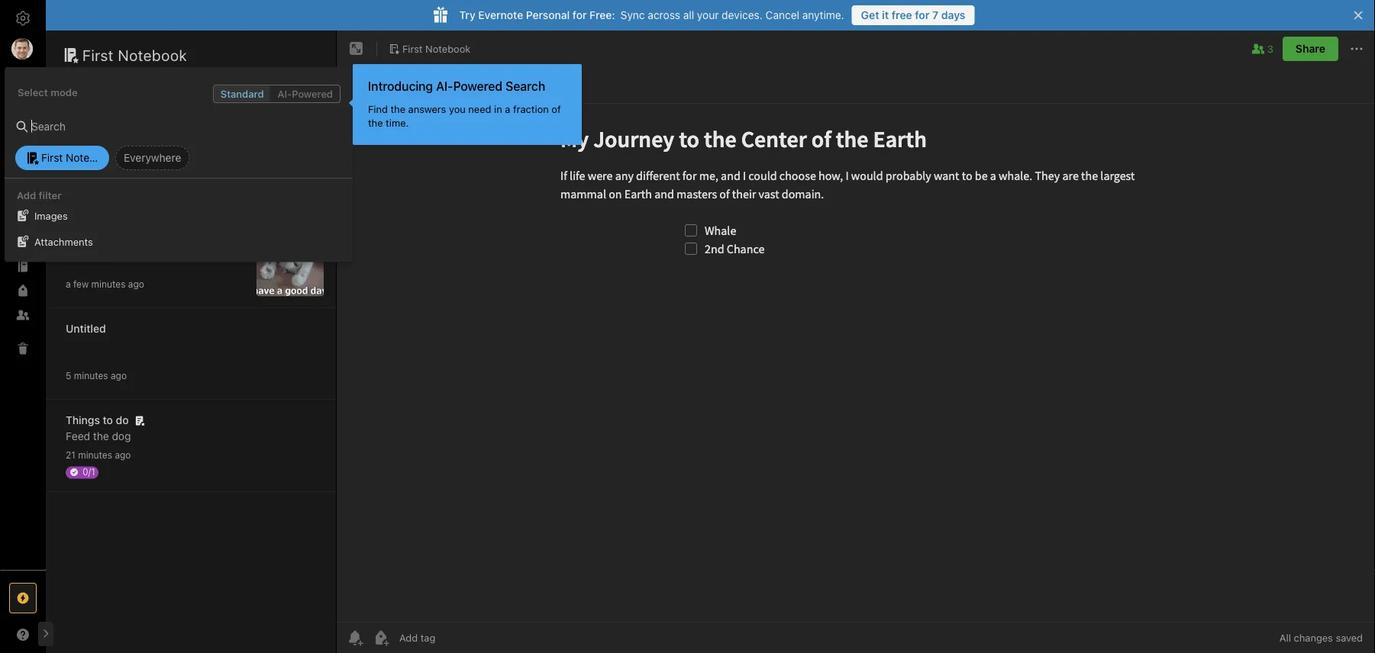 Task type: describe. For each thing, give the bounding box(es) containing it.
1 horizontal spatial powered
[[453, 79, 503, 94]]

in
[[494, 103, 502, 115]]

5 minutes ago
[[66, 371, 127, 381]]

get
[[861, 9, 879, 21]]

get it free for 7 days
[[861, 9, 966, 21]]

you
[[449, 103, 466, 115]]

try evernote personal for free: sync across all your devices. cancel anytime.
[[459, 9, 844, 21]]

Note Editor text field
[[337, 104, 1375, 622]]

standard tab
[[214, 86, 270, 102]]

first inside note window element
[[402, 43, 423, 54]]

introducing
[[368, 79, 433, 94]]

cancel
[[766, 9, 800, 21]]

1 vertical spatial and
[[228, 187, 247, 200]]

everywhere button
[[112, 143, 193, 173]]

for for free:
[[573, 9, 587, 21]]

select mode
[[18, 86, 78, 98]]

notebook inside search results field
[[66, 152, 114, 164]]

add filter
[[17, 189, 61, 201]]

to left be
[[202, 171, 212, 184]]

minutes down the way
[[91, 279, 126, 290]]

1 horizontal spatial ai-
[[436, 79, 453, 94]]

on
[[184, 187, 197, 200]]

everywhere
[[124, 152, 181, 164]]

settings image
[[14, 9, 32, 27]]

first notebook inside note window element
[[402, 43, 471, 54]]

could
[[249, 155, 276, 168]]

get it free for 7 days button
[[852, 5, 975, 25]]

share button
[[1283, 37, 1339, 61]]

add
[[17, 189, 36, 201]]

answers
[[408, 103, 446, 115]]

4
[[64, 78, 71, 91]]

the up different
[[140, 139, 157, 152]]

me,
[[201, 155, 219, 168]]

vast
[[91, 204, 111, 216]]

first notebook inside search results field
[[41, 152, 114, 164]]

your
[[697, 9, 719, 21]]

expand note image
[[347, 40, 366, 58]]

few for a known way to enjoy life.
[[73, 279, 89, 290]]

are
[[66, 187, 81, 200]]

whale.
[[239, 171, 270, 184]]

share
[[1296, 42, 1326, 55]]

days
[[941, 9, 966, 21]]

my journey to the center of the earth if life were any different for me, and i could choose how, i would probably want to be a whale. they are the largest mammal on earth and masters of their vast d...
[[66, 139, 315, 216]]

a few minutes ago for known
[[66, 279, 144, 290]]

first notebook button inside note window element
[[383, 38, 476, 60]]

of inside find the answers you need in a fraction of the time.
[[552, 103, 561, 115]]

first inside search results field
[[41, 152, 63, 164]]

untitled a known way to enjoy life.
[[66, 231, 192, 260]]

it
[[882, 9, 889, 21]]

be
[[215, 171, 227, 184]]

attachments
[[34, 236, 93, 248]]

the down find
[[368, 117, 383, 129]]

the up me,
[[210, 139, 226, 152]]

21
[[66, 450, 75, 461]]

0 horizontal spatial earth
[[199, 187, 226, 200]]

click to expand image
[[39, 625, 51, 644]]

first notebook up notes
[[82, 46, 187, 64]]

any
[[119, 155, 137, 168]]

0 vertical spatial and
[[222, 155, 240, 168]]

feed the dog
[[66, 430, 131, 443]]

1 horizontal spatial first
[[82, 46, 114, 64]]

notebook inside note window element
[[425, 43, 471, 54]]

life.
[[175, 247, 192, 260]]

find
[[368, 103, 388, 115]]

anytime.
[[802, 9, 844, 21]]

all changes saved
[[1280, 633, 1363, 644]]

dog
[[112, 430, 131, 443]]

free
[[892, 9, 912, 21]]

for for 7
[[915, 9, 930, 21]]

ai- inside 'ai-powered' tab
[[278, 88, 292, 99]]

they
[[273, 171, 298, 184]]

do
[[116, 414, 129, 427]]

choose
[[279, 155, 315, 168]]

across
[[648, 9, 680, 21]]

how,
[[66, 171, 88, 184]]

different
[[140, 155, 181, 168]]

fraction
[[513, 103, 549, 115]]

Search results field
[[2, 143, 353, 262]]

changes
[[1294, 633, 1333, 644]]

center
[[160, 139, 194, 152]]

things to do
[[66, 414, 129, 427]]

ai-powered tab
[[271, 86, 339, 102]]

upgrade image
[[14, 590, 32, 608]]



Task type: locate. For each thing, give the bounding box(es) containing it.
a inside my journey to the center of the earth if life were any different for me, and i could choose how, i would probably want to be a whale. they are the largest mammal on earth and masters of their vast d...
[[230, 171, 236, 184]]

a
[[66, 247, 73, 260]]

1 horizontal spatial notebook
[[118, 46, 187, 64]]

2 horizontal spatial first
[[402, 43, 423, 54]]

ai-
[[436, 79, 453, 94], [278, 88, 292, 99]]

2 horizontal spatial of
[[552, 103, 561, 115]]

first
[[402, 43, 423, 54], [82, 46, 114, 64], [41, 152, 63, 164]]

first left if
[[41, 152, 63, 164]]

a down a
[[66, 279, 71, 290]]

my
[[66, 139, 81, 152]]

add tag image
[[372, 629, 390, 648]]

powered up the choose
[[292, 88, 333, 99]]

for left free:
[[573, 9, 587, 21]]

a right in at the top left of the page
[[505, 103, 510, 115]]

0 horizontal spatial first
[[41, 152, 63, 164]]

all
[[1280, 633, 1291, 644]]

ai- up you
[[436, 79, 453, 94]]

i right how,
[[91, 171, 94, 184]]

a inside find the answers you need in a fraction of the time.
[[505, 103, 510, 115]]

for left 7
[[915, 9, 930, 21]]

devices.
[[722, 9, 763, 21]]

largest
[[103, 187, 137, 200]]

first notebook up how,
[[41, 152, 114, 164]]

1 vertical spatial a few minutes ago
[[66, 279, 144, 290]]

0 horizontal spatial i
[[91, 171, 94, 184]]

1 a few minutes ago from the top
[[66, 190, 144, 200]]

would
[[97, 171, 126, 184]]

the up vast
[[84, 187, 100, 200]]

1 horizontal spatial i
[[243, 155, 246, 168]]

0 vertical spatial first notebook button
[[383, 38, 476, 60]]

saved
[[1336, 633, 1363, 644]]

1 vertical spatial i
[[91, 171, 94, 184]]

a few minutes ago up vast
[[66, 190, 144, 200]]

need
[[468, 103, 491, 115]]

2 horizontal spatial notebook
[[425, 43, 471, 54]]

untitled up known
[[66, 231, 106, 244]]

to inside untitled a known way to enjoy life.
[[133, 247, 143, 260]]

to up "any"
[[127, 139, 138, 152]]

1 horizontal spatial first notebook button
[[383, 38, 476, 60]]

notebook
[[425, 43, 471, 54], [118, 46, 187, 64], [66, 152, 114, 164]]

life
[[75, 155, 90, 168]]

were
[[93, 155, 116, 168]]

untitled for untitled
[[66, 323, 106, 335]]

thumbnail image
[[257, 229, 324, 297]]

1 untitled from the top
[[66, 231, 106, 244]]

and down "whale."
[[228, 187, 247, 200]]

time.
[[386, 117, 409, 129]]

to right the way
[[133, 247, 143, 260]]

introducing ai-powered search
[[368, 79, 545, 94]]

add a reminder image
[[346, 629, 364, 648]]

note window element
[[337, 31, 1375, 654]]

ago down the way
[[128, 279, 144, 290]]

a up their
[[66, 190, 71, 200]]

first notebook button up introducing ai-powered search
[[383, 38, 476, 60]]

4 notes
[[64, 78, 101, 91]]

mode
[[51, 86, 78, 98]]

the up time.
[[391, 103, 406, 115]]

0 vertical spatial a few minutes ago
[[66, 190, 144, 200]]

0 vertical spatial few
[[73, 190, 89, 200]]

to left the do
[[103, 414, 113, 427]]

journey
[[84, 139, 125, 152]]

untitled inside untitled a known way to enjoy life.
[[66, 231, 106, 244]]

2 few from the top
[[73, 279, 89, 290]]

few
[[73, 190, 89, 200], [73, 279, 89, 290]]

to
[[127, 139, 138, 152], [202, 171, 212, 184], [133, 247, 143, 260], [103, 414, 113, 427]]

their
[[66, 204, 88, 216]]

home image
[[14, 150, 32, 169]]

first notebook button
[[383, 38, 476, 60], [12, 143, 114, 173]]

1 vertical spatial earth
[[199, 187, 226, 200]]

Search text field
[[27, 115, 300, 137]]

search
[[506, 79, 545, 94]]

first notebook button up are
[[12, 143, 114, 173]]

for inside my journey to the center of the earth if life were any different for me, and i could choose how, i would probably want to be a whale. they are the largest mammal on earth and masters of their vast d...
[[184, 155, 198, 168]]

2 untitled from the top
[[66, 323, 106, 335]]

ago down dog
[[115, 450, 131, 461]]

the down the things to do
[[93, 430, 109, 443]]

standard
[[221, 88, 264, 99]]

powered up need
[[453, 79, 503, 94]]

2 vertical spatial of
[[292, 187, 302, 200]]

0 vertical spatial untitled
[[66, 231, 106, 244]]

for
[[573, 9, 587, 21], [915, 9, 930, 21], [184, 155, 198, 168]]

1 horizontal spatial for
[[573, 9, 587, 21]]

things
[[66, 414, 100, 427]]

for up want
[[184, 155, 198, 168]]

3 button
[[1249, 40, 1274, 58]]

if
[[66, 155, 72, 168]]

ago up the do
[[111, 371, 127, 381]]

powered inside tab
[[292, 88, 333, 99]]

1 vertical spatial of
[[197, 139, 207, 152]]

0 horizontal spatial ai-
[[278, 88, 292, 99]]

tree
[[0, 147, 46, 570]]

few down known
[[73, 279, 89, 290]]

1 horizontal spatial earth
[[229, 139, 256, 152]]

first up introducing
[[402, 43, 423, 54]]

first notebook up introducing ai-powered search
[[402, 43, 471, 54]]

notes
[[74, 78, 101, 91]]

0 horizontal spatial notebook
[[66, 152, 114, 164]]

1 horizontal spatial of
[[292, 187, 302, 200]]

personal
[[526, 9, 570, 21]]

few for if life were any different for me, and i could choose how, i would probably want to be a whale. they are the largest mammal on earth and masters of their vast d...
[[73, 190, 89, 200]]

earth down be
[[199, 187, 226, 200]]

mammal
[[140, 187, 181, 200]]

sync
[[621, 9, 645, 21]]

ai- right standard
[[278, 88, 292, 99]]

masters
[[250, 187, 289, 200]]

1 vertical spatial untitled
[[66, 323, 106, 335]]

want
[[175, 171, 199, 184]]

untitled up "5 minutes ago"
[[66, 323, 106, 335]]

a few minutes ago down known
[[66, 279, 144, 290]]

a few minutes ago for to
[[66, 190, 144, 200]]

ago
[[128, 190, 144, 200], [128, 279, 144, 290], [111, 371, 127, 381], [115, 450, 131, 461]]

0 horizontal spatial of
[[197, 139, 207, 152]]

filter
[[39, 189, 61, 201]]

for inside button
[[915, 9, 930, 21]]

untitled
[[66, 231, 106, 244], [66, 323, 106, 335]]

evernote
[[478, 9, 523, 21]]

few up their
[[73, 190, 89, 200]]

1 few from the top
[[73, 190, 89, 200]]

probably
[[129, 171, 172, 184]]

enjoy
[[146, 247, 172, 260]]

1 vertical spatial few
[[73, 279, 89, 290]]

0 horizontal spatial first notebook button
[[12, 143, 114, 173]]

all
[[683, 9, 694, 21]]

minutes up 0/1
[[78, 450, 112, 461]]

1 vertical spatial first notebook button
[[12, 143, 114, 173]]

images
[[34, 210, 68, 222]]

0 vertical spatial earth
[[229, 139, 256, 152]]

7
[[932, 9, 939, 21]]

earth up could
[[229, 139, 256, 152]]

d...
[[114, 204, 130, 216]]

first up notes
[[82, 46, 114, 64]]

minutes right '5'
[[74, 371, 108, 381]]

5
[[66, 371, 71, 381]]

ai-powered
[[278, 88, 333, 99]]

try
[[459, 9, 476, 21]]

known
[[76, 247, 108, 260]]

powered
[[453, 79, 503, 94], [292, 88, 333, 99]]

None search field
[[27, 115, 330, 137]]

3
[[1268, 43, 1274, 54]]

2 a few minutes ago from the top
[[66, 279, 144, 290]]

0 horizontal spatial powered
[[292, 88, 333, 99]]

feed
[[66, 430, 90, 443]]

0 horizontal spatial for
[[184, 155, 198, 168]]

way
[[111, 247, 130, 260]]

find the answers you need in a fraction of the time.
[[368, 103, 561, 129]]

of down they
[[292, 187, 302, 200]]

free:
[[590, 9, 615, 21]]

a right be
[[230, 171, 236, 184]]

0/1
[[82, 467, 95, 478]]

and up be
[[222, 155, 240, 168]]

ago up d...
[[128, 190, 144, 200]]

0 vertical spatial i
[[243, 155, 246, 168]]

a
[[505, 103, 510, 115], [230, 171, 236, 184], [66, 190, 71, 200], [66, 279, 71, 290]]

earth
[[229, 139, 256, 152], [199, 187, 226, 200]]

select
[[18, 86, 48, 98]]

21 minutes ago
[[66, 450, 131, 461]]

minutes up vast
[[91, 190, 126, 200]]

0 vertical spatial of
[[552, 103, 561, 115]]

i left could
[[243, 155, 246, 168]]

of right fraction
[[552, 103, 561, 115]]

untitled for untitled a known way to enjoy life.
[[66, 231, 106, 244]]

2 horizontal spatial for
[[915, 9, 930, 21]]

first notebook button inside search results field
[[12, 143, 114, 173]]

of up me,
[[197, 139, 207, 152]]

first notebook
[[402, 43, 471, 54], [82, 46, 187, 64], [41, 152, 114, 164]]



Task type: vqa. For each thing, say whether or not it's contained in the screenshot.
of
yes



